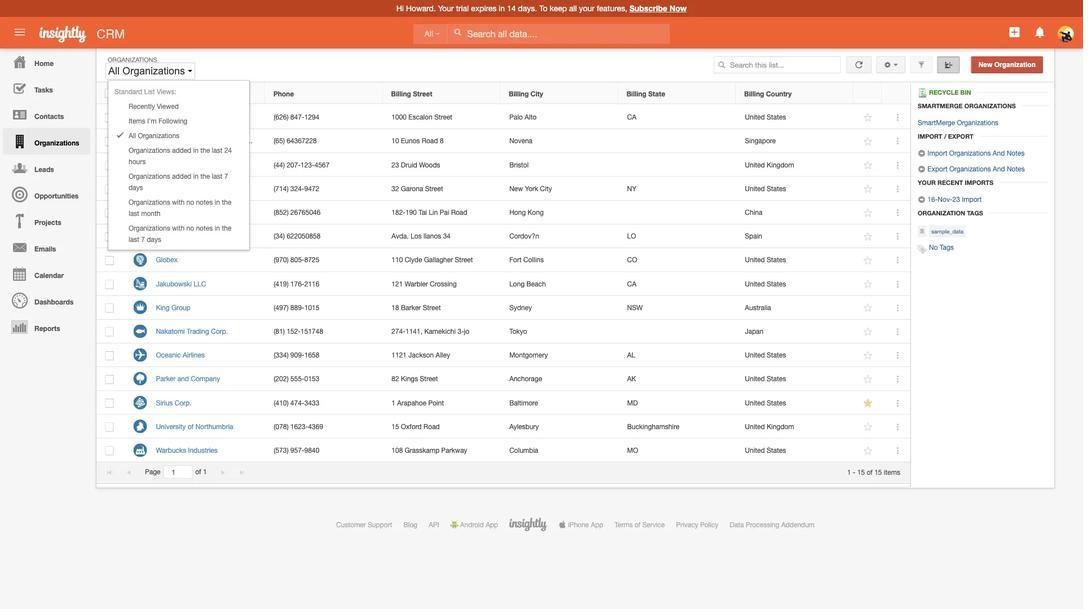 Task type: vqa. For each thing, say whether or not it's contained in the screenshot.
left the Leads
no



Task type: describe. For each thing, give the bounding box(es) containing it.
of right terms
[[635, 521, 641, 529]]

keep
[[550, 4, 567, 13]]

notes for import organizations and notes
[[1007, 149, 1025, 157]]

recycle
[[929, 89, 959, 96]]

15 inside cell
[[392, 423, 399, 431]]

united for baltimore
[[745, 399, 765, 407]]

import organizations and notes link
[[918, 149, 1025, 157]]

opportunities
[[34, 192, 79, 200]]

states for montgomery
[[767, 351, 786, 359]]

(44)
[[274, 161, 285, 169]]

street for 1000 escalon street
[[434, 113, 452, 121]]

recent
[[938, 179, 963, 186]]

1 field
[[164, 466, 192, 478]]

list
[[144, 87, 155, 95]]

(626) 847-1294 cell
[[265, 106, 383, 129]]

circle arrow right image
[[918, 196, 926, 204]]

navigation containing home
[[0, 49, 90, 340]]

cell for 274-1141, kamekichi 3-jo
[[619, 320, 736, 344]]

baltimore cell
[[501, 391, 619, 415]]

organizations inside button
[[122, 65, 185, 77]]

hong kong cell
[[501, 201, 619, 225]]

street right gallagher
[[455, 256, 473, 264]]

274-1141, kamekichi 3-jo
[[392, 327, 470, 335]]

last inside organizations added in the last 7 days
[[212, 172, 223, 180]]

organizations inside organizations added in the last 24 hours
[[129, 146, 170, 154]]

in inside the organizations with no notes in the last month
[[215, 198, 220, 206]]

pai
[[440, 208, 449, 216]]

mo cell
[[619, 439, 736, 463]]

kamekichi
[[424, 327, 456, 335]]

(410)
[[274, 399, 289, 407]]

(410) 474-3433 cell
[[265, 391, 383, 415]]

152-
[[287, 327, 301, 335]]

united for fort collins
[[745, 256, 765, 264]]

1 kong from the left
[[200, 208, 216, 216]]

aylesbury
[[509, 423, 539, 431]]

singapore inside cell
[[745, 137, 776, 145]]

row containing clampett oil and gas, singapore
[[96, 129, 911, 153]]

clampett for clampett oil and gas corp.
[[156, 113, 184, 121]]

18 barker street cell
[[383, 296, 501, 320]]

united states for palo alto
[[745, 113, 786, 121]]

australia cell
[[736, 296, 854, 320]]

2 vertical spatial import
[[962, 195, 982, 203]]

recently
[[129, 102, 155, 110]]

clyde
[[405, 256, 422, 264]]

sirius corp. link
[[156, 399, 197, 407]]

mo
[[627, 446, 638, 454]]

82
[[392, 375, 399, 383]]

anchorage
[[509, 375, 542, 383]]

items i'm following link
[[108, 113, 249, 128]]

spain cell
[[736, 225, 854, 248]]

billing street
[[391, 90, 432, 98]]

iphone
[[568, 521, 589, 529]]

last inside organizations added in the last 24 hours
[[212, 146, 223, 154]]

all organizations button
[[106, 63, 195, 80]]

new for new organization
[[979, 61, 993, 69]]

woods
[[419, 161, 440, 169]]

blog link
[[404, 521, 418, 529]]

street for 32 garona street
[[425, 185, 443, 192]]

1121 jackson alley cell
[[383, 344, 501, 367]]

united states for anchorage
[[745, 375, 786, 383]]

10 eunos road 8 cell
[[383, 129, 501, 153]]

parker and company
[[156, 375, 220, 383]]

parker and company link
[[156, 375, 226, 383]]

kong inside cell
[[528, 208, 544, 216]]

row containing warbucks industries
[[96, 439, 911, 463]]

added for days
[[172, 172, 191, 180]]

united for long beach
[[745, 280, 765, 288]]

gas
[[209, 113, 221, 121]]

1 hong from the left
[[181, 208, 198, 216]]

1 vertical spatial 23
[[953, 195, 960, 203]]

jackson
[[409, 351, 434, 359]]

buckinghamshire
[[627, 423, 680, 431]]

howard.
[[406, 4, 436, 13]]

(497)
[[274, 304, 289, 312]]

-
[[853, 468, 856, 476]]

dashboards
[[34, 298, 73, 306]]

23 druid woods cell
[[383, 153, 501, 177]]

row containing globex, spain
[[96, 225, 911, 248]]

(65)
[[274, 137, 285, 145]]

billing for billing state
[[627, 90, 647, 98]]

nsw
[[627, 304, 643, 312]]

(078) 1623-4369 cell
[[265, 415, 383, 439]]

follow image for aylesbury
[[863, 422, 874, 433]]

days inside organizations added in the last 7 days
[[129, 183, 143, 191]]

gallagher
[[424, 256, 453, 264]]

274-1141, kamekichi 3-jo cell
[[383, 320, 501, 344]]

states for new york city
[[767, 185, 786, 192]]

15 oxford road
[[392, 423, 440, 431]]

country
[[766, 90, 792, 98]]

(81) 152-151748
[[274, 327, 323, 335]]

clampett for clampett oil and gas, singapore
[[156, 137, 184, 145]]

states for fort collins
[[767, 256, 786, 264]]

121 warbler crossing cell
[[383, 272, 501, 296]]

hi
[[396, 4, 404, 13]]

jakubowski llc link
[[156, 280, 212, 288]]

10 eunos road 8
[[392, 137, 444, 145]]

cell for 182-190 tai lin pai road
[[619, 201, 736, 225]]

ca for long beach
[[627, 280, 637, 288]]

182-190 tai lin pai road cell
[[383, 201, 501, 225]]

110 clyde gallagher street cell
[[383, 248, 501, 272]]

1141,
[[406, 327, 423, 335]]

items i'm following
[[129, 117, 187, 125]]

projects
[[34, 218, 61, 226]]

dashboards link
[[3, 287, 90, 314]]

(573)
[[274, 446, 289, 454]]

organizations up leads link in the top of the page
[[34, 139, 79, 147]]

(573) 957-9840 cell
[[265, 439, 383, 463]]

1015
[[304, 304, 319, 312]]

organization for organization name
[[156, 90, 197, 98]]

2 vertical spatial and
[[178, 375, 189, 383]]

1 arapahoe point
[[392, 399, 444, 407]]

export organizations and notes link
[[918, 165, 1025, 173]]

82 kings street cell
[[383, 367, 501, 391]]

bin
[[961, 89, 971, 96]]

los
[[411, 232, 422, 240]]

(419) 176-2116 cell
[[265, 272, 383, 296]]

in inside organizations added in the last 24 hours
[[193, 146, 199, 154]]

long beach
[[509, 280, 546, 288]]

smartmerge organizations
[[918, 118, 999, 126]]

android
[[460, 521, 484, 529]]

avda.
[[392, 232, 409, 240]]

united kingdom for aylesbury
[[745, 423, 794, 431]]

white image
[[454, 28, 462, 36]]

oceanic airlines link
[[156, 351, 210, 359]]

states for palo alto
[[767, 113, 786, 121]]

row containing globex
[[96, 248, 911, 272]]

follow image for fort collins
[[863, 255, 874, 266]]

the inside the organizations with no notes in the last month
[[222, 198, 231, 206]]

1 for 1 - 15 of 15 items
[[847, 468, 851, 476]]

with for 7
[[172, 224, 185, 232]]

bristol cell
[[501, 153, 619, 177]]

montgomery cell
[[501, 344, 619, 367]]

features,
[[597, 4, 628, 13]]

108 grasskamp parkway cell
[[383, 439, 501, 463]]

row containing organization name
[[96, 83, 910, 104]]

(334) 909-1658 cell
[[265, 344, 383, 367]]

oil for gas,
[[186, 137, 194, 145]]

1 horizontal spatial your
[[918, 179, 936, 186]]

0 horizontal spatial 1
[[203, 468, 207, 476]]

kingdom for aylesbury
[[767, 423, 794, 431]]

cell for 23 druid woods
[[619, 153, 736, 177]]

organizations down items i'm following
[[138, 131, 179, 139]]

search image
[[718, 61, 726, 69]]

trial
[[456, 4, 469, 13]]

cell down clampett oil and gas, singapore
[[147, 153, 265, 177]]

(419)
[[274, 280, 289, 288]]

al cell
[[619, 344, 736, 367]]

cell up "globex, hong kong" link
[[147, 177, 265, 201]]

garona
[[401, 185, 423, 192]]

and for import organizations and notes
[[993, 149, 1005, 157]]

last inside the organizations with no notes in the last month
[[129, 209, 139, 217]]

android app link
[[451, 521, 498, 529]]

207-
[[287, 161, 301, 169]]

road for 15 oxford road
[[424, 423, 440, 431]]

follow image for cordov?n
[[863, 231, 874, 242]]

no for 7
[[187, 224, 194, 232]]

hong inside cell
[[509, 208, 526, 216]]

baltimore
[[509, 399, 538, 407]]

the inside organizations with no notes in the last 7 days
[[222, 224, 231, 232]]

long
[[509, 280, 525, 288]]

avda. los llanos 34 cell
[[383, 225, 501, 248]]

1000 escalon street cell
[[383, 106, 501, 129]]

organizations down smartmerge organizations
[[957, 118, 999, 126]]

street for 82 kings street
[[420, 375, 438, 383]]

globex, for globex, hong kong
[[156, 208, 180, 216]]

110 clyde gallagher street
[[392, 256, 473, 264]]

app for android app
[[486, 521, 498, 529]]

states for columbia
[[767, 446, 786, 454]]

16-nov-23 import link
[[918, 195, 982, 204]]

subscribe now link
[[630, 4, 687, 13]]

the inside organizations added in the last 7 days
[[200, 172, 210, 180]]

smartmerge for smartmerge organizations
[[918, 102, 963, 109]]

follow image for bristol
[[863, 160, 874, 171]]

121
[[392, 280, 403, 288]]

lo cell
[[619, 225, 736, 248]]

0 vertical spatial your
[[438, 4, 454, 13]]

united kingdom cell for aylesbury
[[736, 415, 854, 439]]

united for aylesbury
[[745, 423, 765, 431]]

follow image for palo alto
[[863, 112, 874, 123]]

globex
[[156, 256, 178, 264]]

row containing oceanic airlines
[[96, 344, 911, 367]]

states for long beach
[[767, 280, 786, 288]]

states for baltimore
[[767, 399, 786, 407]]

622050858
[[287, 232, 321, 240]]

row containing clampett oil and gas corp.
[[96, 106, 911, 129]]

(497) 889-1015
[[274, 304, 319, 312]]

items
[[884, 468, 901, 476]]

notifications image
[[1034, 25, 1047, 39]]

tags
[[940, 243, 954, 251]]

and for export organizations and notes
[[993, 165, 1005, 173]]

organizations with no notes in the last 7 days
[[129, 224, 231, 243]]

united states for new york city
[[745, 185, 786, 192]]

and for gas,
[[196, 137, 207, 145]]

united for new york city
[[745, 185, 765, 192]]

co cell
[[619, 248, 736, 272]]

follow image for long beach
[[863, 279, 874, 290]]

united states cell for baltimore
[[736, 391, 854, 415]]

follow image for new york city
[[863, 184, 874, 194]]

street up 1000 escalon street
[[413, 90, 432, 98]]

columbia
[[509, 446, 538, 454]]

singapore cell
[[736, 129, 854, 153]]

globex, spain
[[156, 232, 199, 240]]

all for all organizations link
[[129, 131, 136, 139]]

(202)
[[274, 375, 289, 383]]

calendar
[[34, 271, 64, 279]]

(852) 26765046 cell
[[265, 201, 383, 225]]

last inside organizations with no notes in the last 7 days
[[129, 235, 139, 243]]

united kingdom cell for bristol
[[736, 153, 854, 177]]

calendar link
[[3, 261, 90, 287]]

and for gas
[[196, 113, 207, 121]]

organizations with no notes in the last month link
[[108, 195, 249, 221]]

united states for montgomery
[[745, 351, 786, 359]]

1 spain from the left
[[181, 232, 199, 240]]

(970) 805-8725 cell
[[265, 248, 383, 272]]

(44) 207-123-4567 cell
[[265, 153, 383, 177]]

days inside organizations with no notes in the last 7 days
[[147, 235, 161, 243]]

anchorage cell
[[501, 367, 619, 391]]

leads
[[34, 165, 54, 173]]

united states for long beach
[[745, 280, 786, 288]]

japan cell
[[736, 320, 854, 344]]

united states cell for long beach
[[736, 272, 854, 296]]

export organizations and notes
[[926, 165, 1025, 173]]



Task type: locate. For each thing, give the bounding box(es) containing it.
import right circle arrow right image
[[928, 149, 948, 157]]

0 vertical spatial 23
[[392, 161, 399, 169]]

circle arrow left image
[[918, 165, 926, 173]]

2 vertical spatial all
[[129, 131, 136, 139]]

organization down nov-
[[918, 209, 966, 217]]

and right the parker
[[178, 375, 189, 383]]

1 app from the left
[[486, 521, 498, 529]]

corp. right 'trading'
[[211, 327, 228, 335]]

street right garona
[[425, 185, 443, 192]]

0 horizontal spatial singapore
[[225, 137, 256, 145]]

oil for gas
[[186, 113, 194, 121]]

columbia cell
[[501, 439, 619, 463]]

all inside all organizations link
[[129, 131, 136, 139]]

1 vertical spatial your
[[918, 179, 936, 186]]

8 follow image from the top
[[863, 446, 874, 456]]

2 states from the top
[[767, 185, 786, 192]]

follow image for montgomery
[[863, 350, 874, 361]]

4 united states from the top
[[745, 280, 786, 288]]

23 up organization tags in the top right of the page
[[953, 195, 960, 203]]

cell up ny
[[619, 153, 736, 177]]

organization up recently viewed link
[[156, 90, 197, 98]]

1 horizontal spatial singapore
[[745, 137, 776, 145]]

billing left state
[[627, 90, 647, 98]]

notes inside organizations with no notes in the last 7 days
[[196, 224, 213, 232]]

spain down "globex, hong kong" link
[[181, 232, 199, 240]]

tokyo cell
[[501, 320, 619, 344]]

all inside all link
[[425, 30, 433, 38]]

2 united kingdom from the top
[[745, 423, 794, 431]]

2 row from the top
[[96, 106, 911, 129]]

all organizations for all organizations button
[[108, 65, 188, 77]]

1 vertical spatial added
[[172, 172, 191, 180]]

aylesbury cell
[[501, 415, 619, 439]]

show sidebar image
[[945, 61, 953, 69]]

2 united states cell from the top
[[736, 177, 854, 201]]

with up globex, spain
[[172, 224, 185, 232]]

0 horizontal spatial 23
[[392, 161, 399, 169]]

globex,
[[156, 208, 180, 216], [156, 232, 180, 240]]

in down "globex, hong kong" link
[[215, 224, 220, 232]]

in up "globex, hong kong" link
[[215, 198, 220, 206]]

3 states from the top
[[767, 256, 786, 264]]

your down circle arrow left image
[[918, 179, 936, 186]]

and up imports
[[993, 165, 1005, 173]]

1 states from the top
[[767, 113, 786, 121]]

row up cordov?n
[[96, 201, 911, 225]]

1 ca from the top
[[627, 113, 637, 121]]

2 with from the top
[[172, 224, 185, 232]]

spain inside cell
[[745, 232, 762, 240]]

15 left the items
[[875, 468, 882, 476]]

1 vertical spatial globex,
[[156, 232, 180, 240]]

1 with from the top
[[172, 198, 185, 206]]

row group
[[96, 106, 911, 463]]

road right pai
[[451, 208, 467, 216]]

sydney
[[509, 304, 532, 312]]

0 vertical spatial smartmerge
[[918, 102, 963, 109]]

5 row from the top
[[96, 177, 911, 201]]

organizations up standard
[[108, 56, 157, 63]]

0 vertical spatial clampett
[[156, 113, 184, 121]]

organizations with no notes in the last month
[[129, 198, 231, 217]]

0 vertical spatial all organizations
[[108, 65, 188, 77]]

sydney cell
[[501, 296, 619, 320]]

the inside organizations added in the last 24 hours
[[200, 146, 210, 154]]

23 inside 'cell'
[[392, 161, 399, 169]]

follow image
[[863, 136, 874, 147], [863, 160, 874, 171], [863, 184, 874, 194], [863, 208, 874, 218], [863, 231, 874, 242], [863, 374, 874, 385], [863, 422, 874, 433], [863, 446, 874, 456]]

united kingdom cell
[[736, 153, 854, 177], [736, 415, 854, 439]]

road inside cell
[[451, 208, 467, 216]]

united for palo alto
[[745, 113, 765, 121]]

emails link
[[3, 234, 90, 261]]

globex, spain link
[[156, 232, 204, 240]]

1 vertical spatial all
[[108, 65, 120, 77]]

import up tags
[[962, 195, 982, 203]]

(410) 474-3433
[[274, 399, 319, 407]]

cell up "ak" cell
[[619, 320, 736, 344]]

street inside cell
[[434, 113, 452, 121]]

3 united states from the top
[[745, 256, 786, 264]]

0 horizontal spatial hong
[[181, 208, 198, 216]]

alto
[[525, 113, 537, 121]]

1 ca cell from the top
[[619, 106, 736, 129]]

privacy
[[676, 521, 698, 529]]

sample_data
[[932, 228, 964, 235]]

ca cell down state
[[619, 106, 736, 129]]

notes down "globex, hong kong" link
[[196, 224, 213, 232]]

all organizations up the list
[[108, 65, 188, 77]]

spain down china at top
[[745, 232, 762, 240]]

4 follow image from the top
[[863, 303, 874, 314]]

(65) 64367228 cell
[[265, 129, 383, 153]]

corp. right "sirius"
[[175, 399, 192, 407]]

2 notes from the top
[[196, 224, 213, 232]]

city inside new york city cell
[[540, 185, 552, 192]]

row containing parker and company
[[96, 367, 911, 391]]

1 added from the top
[[172, 146, 191, 154]]

organizations up export organizations and notes link
[[950, 149, 991, 157]]

(202) 555-0153
[[274, 375, 319, 383]]

6 follow image from the top
[[863, 350, 874, 361]]

follow image for sydney
[[863, 303, 874, 314]]

added inside organizations added in the last 24 hours
[[172, 146, 191, 154]]

clampett down 'viewed'
[[156, 113, 184, 121]]

tasks link
[[3, 75, 90, 102]]

organization down "notifications" image
[[995, 61, 1036, 69]]

corp. right gas
[[223, 113, 240, 121]]

5 united states cell from the top
[[736, 344, 854, 367]]

0 horizontal spatial kong
[[200, 208, 216, 216]]

1 united states from the top
[[745, 113, 786, 121]]

1 vertical spatial import
[[928, 149, 948, 157]]

1 united from the top
[[745, 113, 765, 121]]

in down organizations added in the last 24 hours
[[193, 172, 199, 180]]

23 left druid
[[392, 161, 399, 169]]

cog image
[[884, 61, 892, 69]]

6 united from the top
[[745, 351, 765, 359]]

with for month
[[172, 198, 185, 206]]

1 horizontal spatial 7
[[224, 172, 228, 180]]

added for hours
[[172, 146, 191, 154]]

of right 1 field
[[195, 468, 201, 476]]

united for bristol
[[745, 161, 765, 169]]

notes down 'import organizations and notes'
[[1007, 165, 1025, 173]]

university of northumbria
[[156, 423, 233, 431]]

row down the aylesbury
[[96, 439, 911, 463]]

0 vertical spatial ca cell
[[619, 106, 736, 129]]

7 row from the top
[[96, 225, 911, 248]]

app for iphone app
[[591, 521, 603, 529]]

in left 14
[[499, 4, 505, 13]]

1 for 1 arapahoe point
[[392, 399, 395, 407]]

row containing university of northumbria
[[96, 415, 911, 439]]

1 arapahoe point cell
[[383, 391, 501, 415]]

row up fort
[[96, 225, 911, 248]]

2 kong from the left
[[528, 208, 544, 216]]

9 united from the top
[[745, 423, 765, 431]]

billing up palo
[[509, 90, 529, 98]]

show list view filters image
[[918, 61, 926, 69]]

0 vertical spatial kingdom
[[767, 161, 794, 169]]

1 horizontal spatial 23
[[953, 195, 960, 203]]

organizations added in the last 7 days
[[129, 172, 228, 191]]

1 smartmerge from the top
[[918, 102, 963, 109]]

0153
[[304, 375, 319, 383]]

0 vertical spatial oil
[[186, 113, 194, 121]]

organizations inside organizations added in the last 7 days
[[129, 172, 170, 180]]

road right oxford
[[424, 423, 440, 431]]

32 garona street cell
[[383, 177, 501, 201]]

0 horizontal spatial your
[[438, 4, 454, 13]]

row up palo
[[96, 83, 910, 104]]

7 inside organizations added in the last 7 days
[[224, 172, 228, 180]]

row containing nakatomi trading corp.
[[96, 320, 911, 344]]

0 horizontal spatial spain
[[181, 232, 199, 240]]

days.
[[518, 4, 537, 13]]

organizations inside the organizations with no notes in the last month
[[129, 198, 170, 206]]

0 vertical spatial days
[[129, 183, 143, 191]]

cell up co cell
[[619, 201, 736, 225]]

all organizations for all organizations link
[[129, 131, 179, 139]]

no inside the organizations with no notes in the last month
[[187, 198, 194, 206]]

notes up "globex, hong kong" link
[[196, 198, 213, 206]]

row up baltimore
[[96, 367, 911, 391]]

all organizations down i'm
[[129, 131, 179, 139]]

ny cell
[[619, 177, 736, 201]]

parker
[[156, 375, 176, 383]]

2 horizontal spatial all
[[425, 30, 433, 38]]

hong up cordov?n
[[509, 208, 526, 216]]

1 no from the top
[[187, 198, 194, 206]]

of right -
[[867, 468, 873, 476]]

imports
[[965, 179, 994, 186]]

united states cell for anchorage
[[736, 367, 854, 391]]

(714) 324-9472 cell
[[265, 177, 383, 201]]

1 vertical spatial no
[[187, 224, 194, 232]]

Search this list... text field
[[714, 56, 841, 73]]

united for montgomery
[[745, 351, 765, 359]]

states for anchorage
[[767, 375, 786, 383]]

kingdom for bristol
[[767, 161, 794, 169]]

import for import / export
[[918, 133, 943, 140]]

1 follow image from the top
[[863, 112, 874, 123]]

clampett oil and gas, singapore
[[156, 137, 256, 145]]

(81) 152-151748 cell
[[265, 320, 383, 344]]

row containing jakubowski llc
[[96, 272, 911, 296]]

organizations down month in the left top of the page
[[129, 224, 170, 232]]

circle arrow right image
[[918, 150, 926, 157]]

3433
[[304, 399, 319, 407]]

novena cell
[[501, 129, 619, 153]]

ak cell
[[619, 367, 736, 391]]

1 horizontal spatial app
[[591, 521, 603, 529]]

5 follow image from the top
[[863, 231, 874, 242]]

1 horizontal spatial 1
[[392, 399, 395, 407]]

university of northumbria link
[[156, 423, 239, 431]]

state
[[648, 90, 665, 98]]

2 globex, from the top
[[156, 232, 180, 240]]

6 row from the top
[[96, 201, 911, 225]]

2 clampett from the top
[[156, 137, 184, 145]]

row down tokyo
[[96, 344, 911, 367]]

row group containing clampett oil and gas corp.
[[96, 106, 911, 463]]

md cell
[[619, 391, 736, 415]]

1 globex, from the top
[[156, 208, 180, 216]]

1 horizontal spatial export
[[948, 133, 974, 140]]

0 vertical spatial with
[[172, 198, 185, 206]]

cell up ny cell
[[619, 129, 736, 153]]

1658
[[304, 351, 319, 359]]

3 billing from the left
[[627, 90, 647, 98]]

organization inside new organization link
[[995, 61, 1036, 69]]

1 united kingdom cell from the top
[[736, 153, 854, 177]]

1 vertical spatial export
[[928, 165, 948, 173]]

in inside organizations added in the last 7 days
[[193, 172, 199, 180]]

0 vertical spatial all
[[425, 30, 433, 38]]

organization for organization tags
[[918, 209, 966, 217]]

hong kong
[[509, 208, 544, 216]]

new
[[979, 61, 993, 69], [509, 185, 523, 192]]

2 united states from the top
[[745, 185, 786, 192]]

9 row from the top
[[96, 272, 911, 296]]

8 united states from the top
[[745, 446, 786, 454]]

1 follow image from the top
[[863, 136, 874, 147]]

805-
[[290, 256, 304, 264]]

2 ca from the top
[[627, 280, 637, 288]]

all inside all organizations button
[[108, 65, 120, 77]]

reports
[[34, 324, 60, 332]]

tai
[[419, 208, 427, 216]]

globex, for globex, spain
[[156, 232, 180, 240]]

follow image for novena
[[863, 136, 874, 147]]

0 vertical spatial and
[[196, 113, 207, 121]]

15 right -
[[858, 468, 865, 476]]

1 billing from the left
[[391, 90, 411, 98]]

0 vertical spatial road
[[422, 137, 438, 145]]

1 vertical spatial new
[[509, 185, 523, 192]]

1 notes from the top
[[196, 198, 213, 206]]

and
[[196, 113, 207, 121], [196, 137, 207, 145], [178, 375, 189, 383]]

16 row from the top
[[96, 439, 911, 463]]

street inside cell
[[423, 304, 441, 312]]

smartmerge organizations
[[918, 102, 1016, 109]]

of right university
[[188, 423, 194, 431]]

billing left country
[[744, 90, 764, 98]]

export inside export organizations and notes link
[[928, 165, 948, 173]]

1 vertical spatial with
[[172, 224, 185, 232]]

s
[[920, 228, 924, 235]]

united for columbia
[[745, 446, 765, 454]]

barker
[[401, 304, 421, 312]]

(626) 847-1294
[[274, 113, 319, 121]]

ca cell
[[619, 106, 736, 129], [619, 272, 736, 296]]

ca for palo alto
[[627, 113, 637, 121]]

2 horizontal spatial 15
[[875, 468, 882, 476]]

1 vertical spatial road
[[451, 208, 467, 216]]

0 horizontal spatial new
[[509, 185, 523, 192]]

king group
[[156, 304, 190, 312]]

5 states from the top
[[767, 351, 786, 359]]

2 united kingdom cell from the top
[[736, 415, 854, 439]]

notes up export organizations and notes
[[1007, 149, 1025, 157]]

clampett oil and gas corp. link
[[156, 113, 246, 121]]

new york city cell
[[501, 177, 619, 201]]

notes inside the organizations with no notes in the last month
[[196, 198, 213, 206]]

china cell
[[736, 201, 854, 225]]

0 vertical spatial ca
[[627, 113, 637, 121]]

1 vertical spatial united kingdom
[[745, 423, 794, 431]]

7 states from the top
[[767, 399, 786, 407]]

united states cell
[[736, 106, 854, 129], [736, 177, 854, 201], [736, 248, 854, 272], [736, 272, 854, 296], [736, 344, 854, 367], [736, 367, 854, 391], [736, 391, 854, 415], [736, 439, 854, 463]]

smartmerge down recycle
[[918, 102, 963, 109]]

2 horizontal spatial 1
[[847, 468, 851, 476]]

1 united kingdom from the top
[[745, 161, 794, 169]]

last
[[212, 146, 223, 154], [212, 172, 223, 180], [129, 209, 139, 217], [129, 235, 139, 243]]

all organizations inside button
[[108, 65, 188, 77]]

0 vertical spatial corp.
[[223, 113, 240, 121]]

0 vertical spatial notes
[[196, 198, 213, 206]]

Search all data.... text field
[[448, 24, 670, 44]]

5 united from the top
[[745, 280, 765, 288]]

82 kings street
[[392, 375, 438, 383]]

1 vertical spatial and
[[993, 165, 1005, 173]]

4 follow image from the top
[[863, 208, 874, 218]]

row down sydney
[[96, 320, 911, 344]]

(202) 555-0153 cell
[[265, 367, 383, 391]]

0 horizontal spatial 7
[[141, 235, 145, 243]]

and left gas,
[[196, 137, 207, 145]]

0 horizontal spatial days
[[129, 183, 143, 191]]

navigation
[[0, 49, 90, 340]]

no up "globex, spain" link
[[187, 224, 194, 232]]

ca down billing state
[[627, 113, 637, 121]]

cell
[[619, 129, 736, 153], [147, 153, 265, 177], [619, 153, 736, 177], [147, 177, 265, 201], [619, 201, 736, 225], [619, 320, 736, 344]]

0 vertical spatial import
[[918, 133, 943, 140]]

0 horizontal spatial organization
[[156, 90, 197, 98]]

1 horizontal spatial organization
[[918, 209, 966, 217]]

street right kings on the left of the page
[[420, 375, 438, 383]]

notes for export organizations and notes
[[1007, 165, 1025, 173]]

1 clampett from the top
[[156, 113, 184, 121]]

32
[[392, 185, 399, 192]]

1 united states cell from the top
[[736, 106, 854, 129]]

(497) 889-1015 cell
[[265, 296, 383, 320]]

app right android
[[486, 521, 498, 529]]

added down organizations added in the last 24 hours
[[172, 172, 191, 180]]

row down palo
[[96, 129, 911, 153]]

0 horizontal spatial export
[[928, 165, 948, 173]]

2 vertical spatial corp.
[[175, 399, 192, 407]]

recycle bin link
[[918, 89, 977, 98]]

None checkbox
[[105, 89, 113, 98], [105, 137, 114, 146], [105, 209, 114, 218], [105, 280, 114, 289], [105, 328, 114, 337], [105, 351, 114, 360], [105, 423, 114, 432], [105, 447, 114, 456], [105, 89, 113, 98], [105, 137, 114, 146], [105, 209, 114, 218], [105, 280, 114, 289], [105, 328, 114, 337], [105, 351, 114, 360], [105, 423, 114, 432], [105, 447, 114, 456]]

0 horizontal spatial 15
[[392, 423, 399, 431]]

2 united from the top
[[745, 161, 765, 169]]

united states cell for columbia
[[736, 439, 854, 463]]

no for month
[[187, 198, 194, 206]]

street right barker at the left of page
[[423, 304, 441, 312]]

0 vertical spatial united kingdom cell
[[736, 153, 854, 177]]

and
[[993, 149, 1005, 157], [993, 165, 1005, 173]]

united states cell for montgomery
[[736, 344, 854, 367]]

row containing king group
[[96, 296, 911, 320]]

cordov?n cell
[[501, 225, 619, 248]]

1 vertical spatial 7
[[141, 235, 145, 243]]

long beach cell
[[501, 272, 619, 296]]

1 vertical spatial smartmerge
[[918, 118, 955, 126]]

1 vertical spatial notes
[[196, 224, 213, 232]]

billing for billing street
[[391, 90, 411, 98]]

iphone app
[[568, 521, 603, 529]]

8 row from the top
[[96, 248, 911, 272]]

3-
[[458, 327, 464, 335]]

states
[[767, 113, 786, 121], [767, 185, 786, 192], [767, 256, 786, 264], [767, 280, 786, 288], [767, 351, 786, 359], [767, 375, 786, 383], [767, 399, 786, 407], [767, 446, 786, 454]]

added down all organizations link
[[172, 146, 191, 154]]

0 vertical spatial notes
[[1007, 149, 1025, 157]]

0 vertical spatial added
[[172, 146, 191, 154]]

palo alto cell
[[501, 106, 619, 129]]

organizations inside organizations with no notes in the last 7 days
[[129, 224, 170, 232]]

and left gas
[[196, 113, 207, 121]]

united states cell for fort collins
[[736, 248, 854, 272]]

in down clampett oil and gas, singapore
[[193, 146, 199, 154]]

ca cell down lo cell
[[619, 272, 736, 296]]

0 vertical spatial and
[[993, 149, 1005, 157]]

hong up organizations with no notes in the last 7 days
[[181, 208, 198, 216]]

organizations down import organizations and notes link
[[950, 165, 991, 173]]

1 vertical spatial all organizations
[[129, 131, 179, 139]]

1 horizontal spatial days
[[147, 235, 161, 243]]

blog
[[404, 521, 418, 529]]

singapore down billing country
[[745, 137, 776, 145]]

row down long
[[96, 296, 911, 320]]

1 row from the top
[[96, 83, 910, 104]]

6 united states from the top
[[745, 375, 786, 383]]

road for 10 eunos road 8
[[422, 137, 438, 145]]

hi howard. your trial expires in 14 days. to keep all your features, subscribe now
[[396, 4, 687, 13]]

2 ca cell from the top
[[619, 272, 736, 296]]

projects link
[[3, 208, 90, 234]]

hours
[[129, 157, 146, 165]]

all up standard
[[108, 65, 120, 77]]

3 follow image from the top
[[863, 184, 874, 194]]

lin
[[429, 208, 438, 216]]

1 singapore from the left
[[225, 137, 256, 145]]

leads link
[[3, 155, 90, 181]]

1 vertical spatial organization
[[156, 90, 197, 98]]

new left york
[[509, 185, 523, 192]]

13 row from the top
[[96, 367, 911, 391]]

None checkbox
[[105, 113, 114, 122], [105, 161, 114, 170], [105, 185, 114, 194], [105, 232, 114, 241], [105, 256, 114, 265], [105, 304, 114, 313], [105, 375, 114, 384], [105, 399, 114, 408], [105, 113, 114, 122], [105, 161, 114, 170], [105, 185, 114, 194], [105, 232, 114, 241], [105, 256, 114, 265], [105, 304, 114, 313], [105, 375, 114, 384], [105, 399, 114, 408]]

iphone app link
[[559, 521, 603, 529]]

following image
[[863, 398, 874, 409]]

889-
[[290, 304, 304, 312]]

(714)
[[274, 185, 289, 192]]

1 horizontal spatial hong
[[509, 208, 526, 216]]

1 vertical spatial kingdom
[[767, 423, 794, 431]]

grasskamp
[[405, 446, 440, 454]]

your left "trial"
[[438, 4, 454, 13]]

2 smartmerge from the top
[[918, 118, 955, 126]]

import left /
[[918, 133, 943, 140]]

import for import organizations and notes
[[928, 149, 948, 157]]

days up globex
[[147, 235, 161, 243]]

8 states from the top
[[767, 446, 786, 454]]

all organizations
[[108, 65, 188, 77], [129, 131, 179, 139]]

lo
[[627, 232, 636, 240]]

ca cell for palo alto
[[619, 106, 736, 129]]

clampett up organizations added in the last 24 hours
[[156, 137, 184, 145]]

1 left arapahoe
[[392, 399, 395, 407]]

15 row from the top
[[96, 415, 911, 439]]

5 united states from the top
[[745, 351, 786, 359]]

10 row from the top
[[96, 296, 911, 320]]

with inside the organizations with no notes in the last month
[[172, 198, 185, 206]]

8 united states cell from the top
[[736, 439, 854, 463]]

1121
[[392, 351, 407, 359]]

1 vertical spatial clampett
[[156, 137, 184, 145]]

row
[[96, 83, 910, 104], [96, 106, 911, 129], [96, 129, 911, 153], [96, 153, 911, 177], [96, 177, 911, 201], [96, 201, 911, 225], [96, 225, 911, 248], [96, 248, 911, 272], [96, 272, 911, 296], [96, 296, 911, 320], [96, 320, 911, 344], [96, 344, 911, 367], [96, 367, 911, 391], [96, 391, 911, 415], [96, 415, 911, 439], [96, 439, 911, 463]]

of 1
[[195, 468, 207, 476]]

buckinghamshire cell
[[619, 415, 736, 439]]

2 and from the top
[[993, 165, 1005, 173]]

1 horizontal spatial 15
[[858, 468, 865, 476]]

street for 18 barker street
[[423, 304, 441, 312]]

organizations added in the last 24 hours
[[129, 146, 232, 165]]

12 row from the top
[[96, 344, 911, 367]]

(34)
[[274, 232, 285, 240]]

1 vertical spatial united kingdom cell
[[736, 415, 854, 439]]

1 vertical spatial ca cell
[[619, 272, 736, 296]]

street
[[413, 90, 432, 98], [434, 113, 452, 121], [425, 185, 443, 192], [455, 256, 473, 264], [423, 304, 441, 312], [420, 375, 438, 383]]

bristol
[[509, 161, 529, 169]]

united kingdom for bristol
[[745, 161, 794, 169]]

4 united from the top
[[745, 256, 765, 264]]

3 united states cell from the top
[[736, 248, 854, 272]]

7 inside organizations with no notes in the last 7 days
[[141, 235, 145, 243]]

oceanic airlines
[[156, 351, 205, 359]]

7 united states cell from the top
[[736, 391, 854, 415]]

1 horizontal spatial kong
[[528, 208, 544, 216]]

in inside organizations with no notes in the last 7 days
[[215, 224, 220, 232]]

warbler
[[405, 280, 428, 288]]

refresh list image
[[854, 61, 865, 69]]

new inside cell
[[509, 185, 523, 192]]

34
[[443, 232, 451, 240]]

and inside export organizations and notes link
[[993, 165, 1005, 173]]

3 follow image from the top
[[863, 279, 874, 290]]

4 row from the top
[[96, 153, 911, 177]]

crm
[[97, 27, 125, 41]]

road left "8"
[[422, 137, 438, 145]]

1 oil from the top
[[186, 113, 194, 121]]

oil
[[186, 113, 194, 121], [186, 137, 194, 145]]

reports link
[[3, 314, 90, 340]]

row containing globex, hong kong
[[96, 201, 911, 225]]

now
[[670, 4, 687, 13]]

0 horizontal spatial app
[[486, 521, 498, 529]]

2 app from the left
[[591, 521, 603, 529]]

billing for billing city
[[509, 90, 529, 98]]

follow image for tokyo
[[863, 327, 874, 337]]

follow image for columbia
[[863, 446, 874, 456]]

10 united from the top
[[745, 446, 765, 454]]

2 follow image from the top
[[863, 160, 874, 171]]

added inside organizations added in the last 7 days
[[172, 172, 191, 180]]

organization tags
[[918, 209, 983, 217]]

1 vertical spatial and
[[196, 137, 207, 145]]

support
[[368, 521, 392, 529]]

3 united from the top
[[745, 185, 765, 192]]

city up alto
[[531, 90, 543, 98]]

1000
[[392, 113, 407, 121]]

follow image
[[863, 112, 874, 123], [863, 255, 874, 266], [863, 279, 874, 290], [863, 303, 874, 314], [863, 327, 874, 337], [863, 350, 874, 361]]

0 vertical spatial city
[[531, 90, 543, 98]]

organizations up the list
[[122, 65, 185, 77]]

1 vertical spatial ca
[[627, 280, 637, 288]]

ca down co
[[627, 280, 637, 288]]

0 horizontal spatial all
[[108, 65, 120, 77]]

united states for columbia
[[745, 446, 786, 454]]

6 follow image from the top
[[863, 374, 874, 385]]

9472
[[304, 185, 319, 192]]

ca cell for long beach
[[619, 272, 736, 296]]

row up the aylesbury
[[96, 391, 911, 415]]

0 vertical spatial organization
[[995, 61, 1036, 69]]

nsw cell
[[619, 296, 736, 320]]

follow image for anchorage
[[863, 374, 874, 385]]

5 follow image from the top
[[863, 327, 874, 337]]

1 horizontal spatial spain
[[745, 232, 762, 240]]

trading
[[187, 327, 209, 335]]

1 notes from the top
[[1007, 149, 1025, 157]]

with inside organizations with no notes in the last 7 days
[[172, 224, 185, 232]]

14 row from the top
[[96, 391, 911, 415]]

all organizations link
[[108, 128, 249, 143]]

2 singapore from the left
[[745, 137, 776, 145]]

2 follow image from the top
[[863, 255, 874, 266]]

of inside row group
[[188, 423, 194, 431]]

1 vertical spatial days
[[147, 235, 161, 243]]

industries
[[188, 446, 218, 454]]

(334) 909-1658
[[274, 351, 319, 359]]

united for anchorage
[[745, 375, 765, 383]]

all for all organizations button
[[108, 65, 120, 77]]

32 garona street
[[392, 185, 443, 192]]

notes for organizations with no notes in the last month
[[196, 198, 213, 206]]

1 vertical spatial corp.
[[211, 327, 228, 335]]

follow image for hong kong
[[863, 208, 874, 218]]

15 oxford road cell
[[383, 415, 501, 439]]

smartmerge for smartmerge organizations
[[918, 118, 955, 126]]

united states for baltimore
[[745, 399, 786, 407]]

0 vertical spatial no
[[187, 198, 194, 206]]

1 down industries
[[203, 468, 207, 476]]

4 billing from the left
[[744, 90, 764, 98]]

0 vertical spatial globex,
[[156, 208, 180, 216]]

row up novena
[[96, 106, 911, 129]]

2 vertical spatial road
[[424, 423, 440, 431]]

0 vertical spatial export
[[948, 133, 974, 140]]

row up columbia
[[96, 415, 911, 439]]

1 vertical spatial notes
[[1007, 165, 1025, 173]]

/
[[944, 133, 947, 140]]

fort collins cell
[[501, 248, 619, 272]]

united states for fort collins
[[745, 256, 786, 264]]

2 spain from the left
[[745, 232, 762, 240]]

2 kingdom from the top
[[767, 423, 794, 431]]

export down smartmerge organizations
[[948, 133, 974, 140]]

6 states from the top
[[767, 375, 786, 383]]

added
[[172, 146, 191, 154], [172, 172, 191, 180]]

2 hong from the left
[[509, 208, 526, 216]]

organizations down hours
[[129, 172, 170, 180]]

avda. los llanos 34
[[392, 232, 451, 240]]

new for new york city
[[509, 185, 523, 192]]

kings
[[401, 375, 418, 383]]

1 inside cell
[[392, 399, 395, 407]]

1 horizontal spatial all
[[129, 131, 136, 139]]

0 vertical spatial new
[[979, 61, 993, 69]]

0 vertical spatial 7
[[224, 172, 228, 180]]

(34) 622050858
[[274, 232, 321, 240]]

2 billing from the left
[[509, 90, 529, 98]]

8725
[[304, 256, 319, 264]]

2 no from the top
[[187, 224, 194, 232]]

no inside organizations with no notes in the last 7 days
[[187, 224, 194, 232]]

opportunities link
[[3, 181, 90, 208]]

1 horizontal spatial new
[[979, 61, 993, 69]]

all down items
[[129, 131, 136, 139]]

2 oil from the top
[[186, 137, 194, 145]]

organizations up month in the left top of the page
[[129, 198, 170, 206]]

2 vertical spatial organization
[[918, 209, 966, 217]]

sirius
[[156, 399, 173, 407]]

no up "globex, hong kong" link
[[187, 198, 194, 206]]

billing up 1000
[[391, 90, 411, 98]]

phone
[[273, 90, 294, 98]]

0 vertical spatial united kingdom
[[745, 161, 794, 169]]

2 notes from the top
[[1007, 165, 1025, 173]]

1 vertical spatial city
[[540, 185, 552, 192]]

(34) 622050858 cell
[[265, 225, 383, 248]]

121 warbler crossing
[[392, 280, 457, 288]]

notes for organizations with no notes in the last 7 days
[[196, 224, 213, 232]]

24
[[224, 146, 232, 154]]

viewed
[[157, 102, 179, 110]]

2 added from the top
[[172, 172, 191, 180]]

6 united states cell from the top
[[736, 367, 854, 391]]

row containing sirius corp.
[[96, 391, 911, 415]]

(573) 957-9840
[[274, 446, 319, 454]]

row containing (44) 207-123-4567
[[96, 153, 911, 177]]

2 horizontal spatial organization
[[995, 61, 1036, 69]]

smartmerge up /
[[918, 118, 955, 126]]

1 and from the top
[[993, 149, 1005, 157]]

united states cell for palo alto
[[736, 106, 854, 129]]

cell for 10 eunos road 8
[[619, 129, 736, 153]]

and inside import organizations and notes link
[[993, 149, 1005, 157]]

billing for billing country
[[744, 90, 764, 98]]

organizations with no notes in the last 7 days link
[[108, 221, 249, 247]]

kong down york
[[528, 208, 544, 216]]

1 kingdom from the top
[[767, 161, 794, 169]]

row containing (714) 324-9472
[[96, 177, 911, 201]]

(852)
[[274, 208, 289, 216]]

1 vertical spatial oil
[[186, 137, 194, 145]]

row up long
[[96, 248, 911, 272]]



